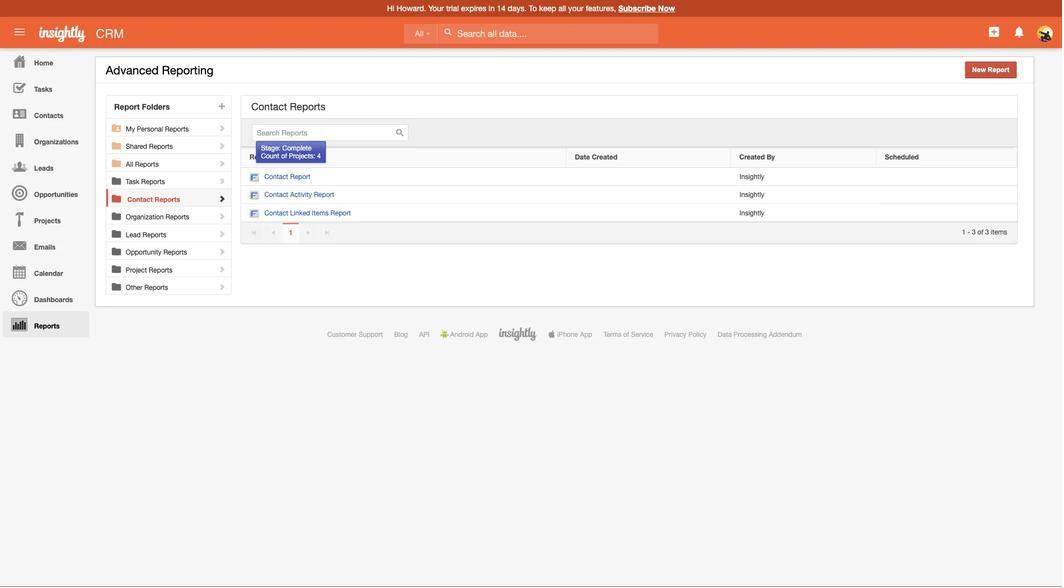 Task type: describe. For each thing, give the bounding box(es) containing it.
insightly cell for report
[[731, 186, 877, 204]]

privacy policy link
[[665, 330, 707, 338]]

other
[[126, 283, 143, 291]]

chevron right image for opportunity reports
[[218, 248, 226, 255]]

chevron right image for contact reports
[[218, 195, 226, 203]]

reports down dashboards
[[34, 322, 60, 330]]

android
[[450, 330, 474, 338]]

hi
[[387, 4, 394, 13]]

all for all reports
[[126, 160, 133, 168]]

organizations
[[34, 138, 79, 145]]

items
[[312, 209, 329, 217]]

contacts link
[[3, 101, 90, 127]]

organizations link
[[3, 127, 90, 153]]

1 insightly cell from the top
[[731, 168, 877, 186]]

app for android app
[[476, 330, 488, 338]]

my personal reports
[[126, 125, 189, 133]]

service
[[631, 330, 653, 338]]

4
[[317, 152, 321, 160]]

contact for contact activity report link
[[264, 191, 288, 198]]

reports link
[[3, 311, 90, 337]]

reports up search reports text box
[[290, 100, 326, 112]]

contact activity report
[[264, 191, 334, 198]]

contact linked items report link
[[250, 209, 351, 218]]

now
[[658, 4, 675, 13]]

shared reports link
[[126, 136, 227, 150]]

white image
[[444, 28, 452, 36]]

contact reports inside contact reports link
[[127, 195, 180, 203]]

terms of service
[[603, 330, 653, 338]]

keep
[[539, 4, 556, 13]]

dashboards link
[[3, 285, 90, 311]]

plus image
[[218, 102, 226, 110]]

report up activity
[[290, 173, 311, 180]]

emails link
[[3, 232, 90, 259]]

organization
[[126, 213, 164, 221]]

api
[[419, 330, 430, 338]]

name
[[273, 153, 292, 161]]

new report link
[[965, 62, 1017, 78]]

report up items
[[314, 191, 334, 198]]

row group containing contact report
[[241, 168, 1017, 222]]

Search Reports text field
[[252, 124, 409, 141]]

insightly cell for items
[[731, 204, 877, 222]]

advanced reporting
[[106, 63, 214, 77]]

opportunity reports
[[126, 248, 187, 256]]

1 horizontal spatial of
[[623, 330, 629, 338]]

reports for 'lead reports' link
[[143, 231, 166, 238]]

task reports
[[126, 178, 165, 186]]

projects:
[[289, 152, 315, 160]]

chevron right image for all reports
[[218, 159, 226, 167]]

calendar link
[[3, 259, 90, 285]]

reports for the organization reports link
[[165, 213, 189, 221]]

stage: complete count of projects: 4
[[261, 144, 321, 160]]

task reports link
[[126, 172, 227, 186]]

chevron right image for organization reports
[[218, 212, 226, 220]]

home link
[[3, 48, 90, 74]]

hi howard. your trial expires in 14 days. to keep all your features, subscribe now
[[387, 4, 675, 13]]

report down the stage:
[[250, 153, 271, 161]]

terms
[[603, 330, 622, 338]]

contact for contact report link
[[264, 173, 288, 180]]

report up "my"
[[114, 102, 140, 111]]

reports for contact reports link
[[155, 195, 180, 203]]

reports for opportunity reports link
[[163, 248, 187, 256]]

items
[[991, 228, 1007, 236]]

1 insightly from the top
[[740, 173, 764, 180]]

leads
[[34, 164, 54, 172]]

chevron right image for lead reports
[[218, 230, 226, 238]]

blog link
[[394, 330, 408, 338]]

organization reports link
[[126, 207, 227, 221]]

opportunities
[[34, 190, 78, 198]]

contacts
[[34, 111, 63, 119]]

advanced
[[106, 63, 159, 77]]

contact up the stage:
[[251, 100, 287, 112]]

scheduled link
[[885, 153, 1008, 162]]

by
[[767, 153, 775, 161]]

insightly for report
[[740, 191, 764, 198]]

crm
[[96, 26, 124, 41]]

contact report
[[264, 173, 311, 180]]

date created
[[575, 153, 617, 161]]

features,
[[586, 4, 616, 13]]

all for all
[[415, 29, 424, 38]]

1 for 1 - 3 of 3 items
[[962, 228, 966, 236]]

data processing addendum link
[[718, 330, 802, 338]]

reports for other reports link
[[144, 283, 168, 291]]

chevron right image for shared reports
[[218, 142, 226, 150]]

iphone app
[[557, 330, 592, 338]]

tasks link
[[3, 74, 90, 101]]

iphone app link
[[548, 330, 592, 338]]

processing
[[734, 330, 767, 338]]

reports for all reports link
[[135, 160, 159, 168]]

iphone
[[557, 330, 578, 338]]

folders
[[142, 102, 170, 111]]

1 created from the left
[[592, 153, 617, 161]]

opportunities link
[[3, 180, 90, 206]]

1 for 1
[[289, 228, 293, 236]]

data
[[718, 330, 732, 338]]

customer
[[327, 330, 357, 338]]



Task type: locate. For each thing, give the bounding box(es) containing it.
1 horizontal spatial 3
[[985, 228, 989, 236]]

my
[[126, 125, 135, 133]]

1 horizontal spatial created
[[739, 153, 765, 161]]

stage:
[[261, 144, 280, 152]]

days.
[[508, 4, 527, 13]]

terms of service link
[[603, 330, 653, 338]]

chevron right image inside the organization reports link
[[218, 212, 226, 220]]

reporting
[[162, 63, 214, 77]]

1 left '-'
[[962, 228, 966, 236]]

3 left items
[[985, 228, 989, 236]]

of right '-'
[[978, 228, 984, 236]]

chevron right image inside opportunity reports link
[[218, 248, 226, 255]]

contact
[[251, 100, 287, 112], [264, 173, 288, 180], [264, 191, 288, 198], [127, 195, 153, 203], [264, 209, 288, 217]]

report folders
[[114, 102, 170, 111]]

projects
[[34, 217, 61, 224]]

chevron right image for task reports
[[218, 177, 226, 185]]

created
[[592, 153, 617, 161], [739, 153, 765, 161]]

1 vertical spatial contact reports
[[127, 195, 180, 203]]

date
[[575, 153, 590, 161]]

insightly for items
[[740, 209, 764, 217]]

customer support
[[327, 330, 383, 338]]

0 horizontal spatial 3
[[972, 228, 976, 236]]

1 chevron right image from the top
[[218, 124, 226, 132]]

emails
[[34, 243, 56, 251]]

howard.
[[397, 4, 426, 13]]

3 right '-'
[[972, 228, 976, 236]]

count
[[261, 152, 279, 160]]

calendar
[[34, 269, 63, 277]]

api link
[[419, 330, 430, 338]]

2 horizontal spatial of
[[978, 228, 984, 236]]

trial
[[446, 4, 459, 13]]

chevron right image inside contact reports link
[[218, 195, 226, 203]]

chevron right image for other reports
[[218, 283, 226, 291]]

blog
[[394, 330, 408, 338]]

row containing report name
[[241, 147, 1017, 168]]

0 horizontal spatial app
[[476, 330, 488, 338]]

created by link
[[739, 153, 868, 162]]

contact inside contact report link
[[264, 173, 288, 180]]

chevron right image up the organization reports link
[[218, 195, 226, 203]]

1 vertical spatial all
[[126, 160, 133, 168]]

1 inside button
[[289, 228, 293, 236]]

1 3 from the left
[[972, 228, 976, 236]]

1 horizontal spatial app
[[580, 330, 592, 338]]

android app link
[[441, 330, 488, 338]]

other reports link
[[126, 277, 227, 291]]

grid containing report name
[[241, 147, 1017, 222]]

leads link
[[3, 153, 90, 180]]

1 button
[[283, 223, 299, 244]]

cell
[[567, 168, 731, 186], [877, 168, 1017, 186], [567, 186, 731, 204], [877, 186, 1017, 204], [567, 204, 731, 222], [877, 204, 1017, 222]]

1 app from the left
[[476, 330, 488, 338]]

subscribe
[[618, 4, 656, 13]]

3 insightly from the top
[[740, 209, 764, 217]]

3 row from the top
[[241, 186, 1017, 204]]

addendum
[[769, 330, 802, 338]]

personal
[[137, 125, 163, 133]]

1 vertical spatial insightly
[[740, 191, 764, 198]]

shared reports
[[126, 142, 173, 150]]

of for projects:
[[281, 152, 287, 160]]

2 chevron right image from the top
[[218, 195, 226, 203]]

contact report link
[[250, 173, 311, 182]]

contact down contact activity report link
[[264, 209, 288, 217]]

row
[[241, 147, 1017, 168], [241, 168, 1017, 186], [241, 186, 1017, 204], [241, 204, 1017, 222]]

-
[[968, 228, 970, 236]]

reports for the task reports link
[[141, 178, 165, 186]]

lead reports
[[126, 231, 166, 238]]

reports up the organization reports link
[[155, 195, 180, 203]]

chevron right image
[[218, 159, 226, 167], [218, 195, 226, 203], [218, 212, 226, 220], [218, 265, 226, 273]]

android app
[[450, 330, 488, 338]]

0 horizontal spatial 1
[[289, 228, 293, 236]]

contact reports up complete
[[251, 100, 326, 112]]

insightly
[[740, 173, 764, 180], [740, 191, 764, 198], [740, 209, 764, 217]]

report name
[[250, 153, 292, 161]]

3 chevron right image from the top
[[218, 177, 226, 185]]

reports up opportunity reports
[[143, 231, 166, 238]]

in
[[489, 4, 495, 13]]

0 horizontal spatial contact reports
[[127, 195, 180, 203]]

app right android
[[476, 330, 488, 338]]

other reports
[[126, 283, 168, 291]]

app
[[476, 330, 488, 338], [580, 330, 592, 338]]

notifications image
[[1013, 25, 1026, 39]]

2 row from the top
[[241, 168, 1017, 186]]

1 horizontal spatial contact reports
[[251, 100, 326, 112]]

policy
[[688, 330, 707, 338]]

1 - 3 of 3 items
[[962, 228, 1007, 236]]

2 app from the left
[[580, 330, 592, 338]]

contact up organization
[[127, 195, 153, 203]]

Search all data.... text field
[[438, 23, 658, 44]]

contact reports link
[[127, 189, 227, 203]]

reports up the shared reports link
[[165, 125, 189, 133]]

0 vertical spatial contact reports
[[251, 100, 326, 112]]

chevron right image inside the task reports link
[[218, 177, 226, 185]]

3 insightly cell from the top
[[731, 204, 877, 222]]

chevron right image up other reports link
[[218, 265, 226, 273]]

tasks
[[34, 85, 52, 93]]

all reports
[[126, 160, 159, 168]]

project reports link
[[126, 260, 227, 274]]

3 chevron right image from the top
[[218, 212, 226, 220]]

contact down contact report link
[[264, 191, 288, 198]]

app for iphone app
[[580, 330, 592, 338]]

all up task
[[126, 160, 133, 168]]

1 vertical spatial of
[[978, 228, 984, 236]]

contact for contact linked items report link
[[264, 209, 288, 217]]

your
[[568, 4, 584, 13]]

2 vertical spatial of
[[623, 330, 629, 338]]

2 insightly cell from the top
[[731, 186, 877, 204]]

contact reports up organization reports
[[127, 195, 180, 203]]

1 down contact linked items report link
[[289, 228, 293, 236]]

0 vertical spatial all
[[415, 29, 424, 38]]

2 insightly from the top
[[740, 191, 764, 198]]

support
[[359, 330, 383, 338]]

report right new
[[988, 66, 1010, 74]]

reports for the shared reports link
[[149, 142, 173, 150]]

reports right task
[[141, 178, 165, 186]]

expires
[[461, 4, 486, 13]]

reports down the project reports in the left of the page
[[144, 283, 168, 291]]

subscribe now link
[[618, 4, 675, 13]]

project reports
[[126, 266, 173, 274]]

home
[[34, 59, 53, 67]]

opportunity reports link
[[126, 242, 227, 256]]

5 chevron right image from the top
[[218, 248, 226, 255]]

app right iphone
[[580, 330, 592, 338]]

chevron right image inside project reports link
[[218, 265, 226, 273]]

contact linked items report
[[264, 209, 351, 217]]

0 horizontal spatial created
[[592, 153, 617, 161]]

of for 3
[[978, 228, 984, 236]]

of right terms
[[623, 330, 629, 338]]

0 vertical spatial insightly
[[740, 173, 764, 180]]

2 vertical spatial insightly
[[740, 209, 764, 217]]

reports
[[290, 100, 326, 112], [165, 125, 189, 133], [149, 142, 173, 150], [135, 160, 159, 168], [141, 178, 165, 186], [155, 195, 180, 203], [165, 213, 189, 221], [143, 231, 166, 238], [163, 248, 187, 256], [149, 266, 173, 274], [144, 283, 168, 291], [34, 322, 60, 330]]

my personal reports link
[[126, 119, 227, 133]]

4 row from the top
[[241, 204, 1017, 222]]

0 horizontal spatial all
[[126, 160, 133, 168]]

report
[[988, 66, 1010, 74], [114, 102, 140, 111], [250, 153, 271, 161], [290, 173, 311, 180], [314, 191, 334, 198], [330, 209, 351, 217]]

6 chevron right image from the top
[[218, 283, 226, 291]]

grid
[[241, 147, 1017, 222]]

1 row from the top
[[241, 147, 1017, 168]]

2 chevron right image from the top
[[218, 142, 226, 150]]

created right 'date'
[[592, 153, 617, 161]]

row containing contact linked items report
[[241, 204, 1017, 222]]

2 created from the left
[[739, 153, 765, 161]]

contact inside contact reports link
[[127, 195, 153, 203]]

chevron right image inside my personal reports link
[[218, 124, 226, 132]]

chevron right image for my personal reports
[[218, 124, 226, 132]]

reports up 'lead reports' link
[[165, 213, 189, 221]]

insightly cell
[[731, 168, 877, 186], [731, 186, 877, 204], [731, 204, 877, 222]]

chevron right image inside the shared reports link
[[218, 142, 226, 150]]

all down the howard.
[[415, 29, 424, 38]]

0 vertical spatial of
[[281, 152, 287, 160]]

lead reports link
[[126, 224, 227, 238]]

chevron right image up 'lead reports' link
[[218, 212, 226, 220]]

contact down report name
[[264, 173, 288, 180]]

navigation
[[0, 48, 90, 337]]

row containing contact report
[[241, 168, 1017, 186]]

privacy policy
[[665, 330, 707, 338]]

reports for project reports link
[[149, 266, 173, 274]]

reports up task reports
[[135, 160, 159, 168]]

shared
[[126, 142, 147, 150]]

row group
[[241, 168, 1017, 222]]

new report
[[972, 66, 1010, 74]]

task
[[126, 178, 139, 186]]

report right items
[[330, 209, 351, 217]]

date created link
[[575, 153, 722, 162]]

privacy
[[665, 330, 687, 338]]

4 chevron right image from the top
[[218, 265, 226, 273]]

customer support link
[[327, 330, 383, 338]]

1 horizontal spatial all
[[415, 29, 424, 38]]

of inside the stage: complete count of projects: 4
[[281, 152, 287, 160]]

chevron right image for project reports
[[218, 265, 226, 273]]

chevron right image inside 'lead reports' link
[[218, 230, 226, 238]]

of right count
[[281, 152, 287, 160]]

reports up project reports link
[[163, 248, 187, 256]]

contact activity report link
[[250, 191, 334, 200]]

chevron right image inside other reports link
[[218, 283, 226, 291]]

scheduled
[[885, 153, 919, 161]]

row containing contact activity report
[[241, 186, 1017, 204]]

0 horizontal spatial of
[[281, 152, 287, 160]]

reports down my personal reports
[[149, 142, 173, 150]]

data processing addendum
[[718, 330, 802, 338]]

chevron right image up the task reports link
[[218, 159, 226, 167]]

to
[[529, 4, 537, 13]]

chevron right image inside all reports link
[[218, 159, 226, 167]]

organization reports
[[126, 213, 189, 221]]

contact inside contact activity report link
[[264, 191, 288, 198]]

reports down opportunity reports
[[149, 266, 173, 274]]

navigation containing home
[[0, 48, 90, 337]]

contact inside contact linked items report link
[[264, 209, 288, 217]]

1 horizontal spatial 1
[[962, 228, 966, 236]]

created by
[[739, 153, 775, 161]]

created left by
[[739, 153, 765, 161]]

2 3 from the left
[[985, 228, 989, 236]]

all
[[558, 4, 566, 13]]

1 chevron right image from the top
[[218, 159, 226, 167]]

chevron right image
[[218, 124, 226, 132], [218, 142, 226, 150], [218, 177, 226, 185], [218, 230, 226, 238], [218, 248, 226, 255], [218, 283, 226, 291]]

your
[[428, 4, 444, 13]]

4 chevron right image from the top
[[218, 230, 226, 238]]



Task type: vqa. For each thing, say whether or not it's contained in the screenshot.
Sales for R
no



